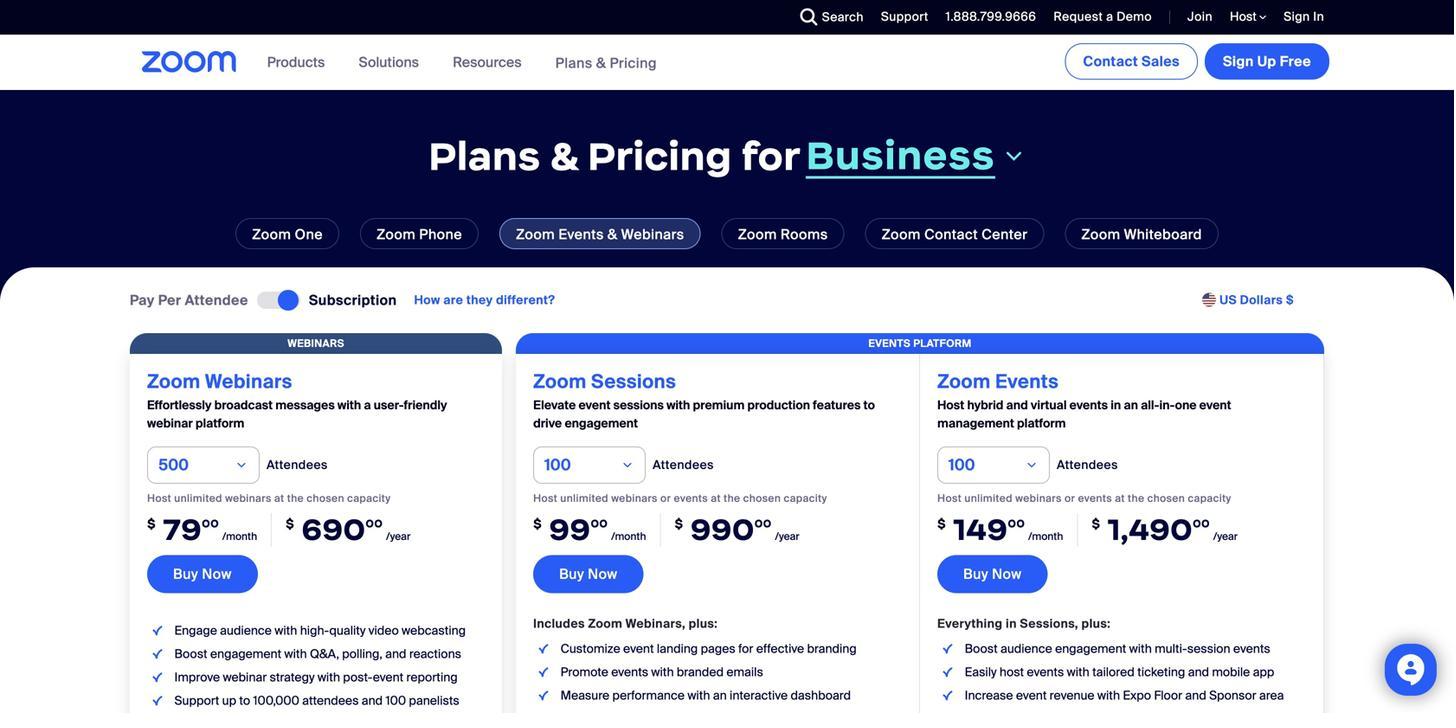 Task type: describe. For each thing, give the bounding box(es) containing it.
zoom logo image
[[142, 51, 237, 73]]

/month for 149
[[1029, 530, 1064, 543]]

search
[[822, 9, 864, 25]]

messages
[[276, 397, 335, 413]]

host inside host dropdown button
[[1230, 9, 1260, 25]]

sign for sign up free
[[1224, 52, 1254, 71]]

100 for 99
[[545, 455, 571, 475]]

zoom one
[[252, 226, 323, 244]]

broadcast
[[214, 397, 273, 413]]

elevate
[[533, 397, 576, 413]]

demo
[[1117, 9, 1152, 25]]

performance
[[613, 688, 685, 704]]

zoom rooms
[[738, 226, 828, 244]]

high-
[[300, 623, 329, 639]]

business
[[806, 131, 996, 180]]

sessions
[[591, 370, 676, 394]]

attendees for 1,490
[[1057, 457, 1119, 473]]

engage audience with high-quality video webcasting
[[174, 623, 466, 639]]

event down includes zoom webinars, plus: on the bottom of the page
[[623, 641, 654, 657]]

attendees for 990
[[653, 457, 714, 473]]

boost for boost audience engagement with multi-session events
[[965, 641, 998, 657]]

0 horizontal spatial to
[[239, 693, 250, 709]]

promote events with branded emails
[[561, 664, 764, 680]]

with up revenue
[[1067, 664, 1090, 680]]

with left high-
[[275, 623, 297, 639]]

zoom webinars effortlessly broadcast messages with a user-friendly webinar platform
[[147, 370, 447, 432]]

branded
[[677, 664, 724, 680]]

$ 79 00 /month
[[147, 511, 257, 549]]

$ 149 00 /month
[[938, 511, 1064, 549]]

boost audience engagement with multi-session events
[[965, 641, 1271, 657]]

events up app
[[1234, 641, 1271, 657]]

friendly
[[404, 397, 447, 413]]

multi-
[[1155, 641, 1188, 657]]

zoom for zoom events & webinars
[[516, 226, 555, 244]]

pay per attendee
[[130, 291, 248, 310]]

dollars
[[1240, 292, 1283, 308]]

mobile
[[1213, 664, 1251, 680]]

emails
[[727, 664, 764, 680]]

buy for 149
[[964, 565, 989, 584]]

includes zoom webinars, plus:
[[533, 616, 718, 632]]

with left multi-
[[1130, 641, 1152, 657]]

attendees
[[302, 693, 359, 709]]

webinars for 99
[[611, 492, 658, 505]]

event inside zoom sessions elevate event sessions with premium production features to drive engagement
[[579, 397, 611, 413]]

reactions
[[409, 646, 462, 662]]

pay
[[130, 291, 155, 310]]

pages
[[701, 641, 736, 657]]

phone
[[419, 226, 462, 244]]

session
[[1188, 641, 1231, 657]]

increase
[[965, 688, 1014, 704]]

branding
[[807, 641, 857, 657]]

with inside zoom sessions elevate event sessions with premium production features to drive engagement
[[667, 397, 690, 413]]

boost engagement with q&a, polling, and reactions
[[174, 646, 462, 662]]

with down branded on the bottom left of page
[[688, 688, 710, 704]]

zoom for zoom events host hybrid and virtual events in an all-in-one event management platform
[[938, 370, 991, 394]]

sign up free
[[1224, 52, 1312, 71]]

resources
[[453, 53, 522, 71]]

dashboard
[[791, 688, 851, 704]]

and inside zoom events host hybrid and virtual events in an all-in-one event management platform
[[1007, 397, 1028, 413]]

149
[[954, 511, 1008, 549]]

area
[[1260, 688, 1284, 704]]

buy now link for 99
[[533, 555, 644, 593]]

sessions,
[[1020, 616, 1079, 632]]

00 for 99
[[591, 517, 608, 531]]

search button
[[788, 0, 868, 35]]

and down video
[[385, 646, 407, 662]]

easily
[[965, 664, 997, 680]]

one
[[295, 226, 323, 244]]

zoom for zoom whiteboard
[[1082, 226, 1121, 244]]

990
[[691, 511, 755, 549]]

audience for host
[[1001, 641, 1053, 657]]

expo
[[1123, 688, 1152, 704]]

zoom up customize on the left of page
[[588, 616, 623, 632]]

in-
[[1160, 397, 1176, 413]]

0 horizontal spatial engagement
[[210, 646, 282, 662]]

1 vertical spatial for
[[739, 641, 754, 657]]

events up 1,490
[[1078, 492, 1113, 505]]

host button
[[1230, 9, 1267, 25]]

products
[[267, 53, 325, 71]]

plus: for 990
[[689, 616, 718, 632]]

webinars inside tabs of zoom services tab list
[[621, 226, 685, 244]]

79
[[163, 511, 202, 549]]

webinars
[[288, 337, 345, 350]]

business button
[[806, 131, 1026, 180]]

premium
[[693, 397, 745, 413]]

platform inside zoom events host hybrid and virtual events in an all-in-one event management platform
[[1017, 416, 1066, 432]]

sales
[[1142, 52, 1180, 71]]

and right floor
[[1186, 688, 1207, 704]]

customize
[[561, 641, 621, 657]]

effortlessly
[[147, 397, 212, 413]]

everything in sessions, plus:
[[938, 616, 1111, 632]]

unlimited for 149
[[965, 492, 1013, 505]]

with down the tailored
[[1098, 688, 1120, 704]]

$ for 690
[[286, 516, 295, 532]]

drive
[[533, 416, 562, 432]]

events up 990
[[674, 492, 708, 505]]

now for 149
[[992, 565, 1022, 584]]

zoom for zoom phone
[[377, 226, 416, 244]]

reporting
[[407, 670, 458, 686]]

0 vertical spatial for
[[742, 132, 801, 181]]

app
[[1253, 664, 1275, 680]]

unlimited for 79
[[174, 492, 222, 505]]

events inside zoom events host hybrid and virtual events in an all-in-one event management platform
[[1070, 397, 1108, 413]]

events
[[869, 337, 911, 350]]

engagement inside zoom sessions elevate event sessions with premium production features to drive engagement
[[565, 416, 638, 432]]

$ for 99
[[533, 516, 542, 532]]

0 horizontal spatial an
[[713, 688, 727, 704]]

99
[[549, 511, 591, 549]]

or for 1,490
[[1065, 492, 1076, 505]]

$ 690 00 /year
[[286, 511, 411, 549]]

banner containing contact sales
[[121, 35, 1333, 91]]

sign up free button
[[1205, 43, 1330, 80]]

500
[[158, 455, 189, 475]]

capacity for 99
[[784, 492, 828, 505]]

revenue
[[1050, 688, 1095, 704]]

join
[[1188, 9, 1213, 25]]

events platform
[[869, 337, 972, 350]]

/month for 79
[[222, 530, 257, 543]]

host for 990
[[533, 492, 558, 505]]

1 buy now from the left
[[173, 565, 232, 584]]

events up performance
[[612, 664, 649, 680]]

/year for 1,490
[[1214, 530, 1238, 543]]

engage
[[174, 623, 217, 639]]

support for support up to 100,000 attendees and 100 panelists
[[174, 693, 219, 709]]

with inside zoom webinars effortlessly broadcast messages with a user-friendly webinar platform
[[338, 397, 361, 413]]

0 horizontal spatial 100
[[386, 693, 406, 709]]

event down polling,
[[373, 670, 404, 686]]

are
[[444, 292, 464, 308]]

plans & pricing
[[556, 54, 657, 72]]

management
[[938, 416, 1015, 432]]

support up to 100,000 attendees and 100 panelists
[[174, 693, 460, 709]]

events right 'host' at the bottom right
[[1027, 664, 1064, 680]]

buy now link for 149
[[938, 555, 1048, 593]]

690
[[302, 511, 366, 549]]

attendees for 690
[[267, 457, 328, 473]]

plans & pricing for
[[429, 132, 801, 181]]

event down 'host' at the bottom right
[[1016, 688, 1047, 704]]

zoom for zoom contact center
[[882, 226, 921, 244]]

video
[[369, 623, 399, 639]]

buy now for 99
[[559, 565, 618, 584]]

1 at from the left
[[274, 492, 284, 505]]

unlimited for 99
[[561, 492, 609, 505]]

interactive
[[730, 688, 788, 704]]

q&a,
[[310, 646, 339, 662]]

events for webinars
[[559, 226, 604, 244]]

100,000
[[253, 693, 299, 709]]

plans for plans & pricing
[[556, 54, 593, 72]]

webinar inside zoom webinars effortlessly broadcast messages with a user-friendly webinar platform
[[147, 416, 193, 432]]

contact inside tabs of zoom services tab list
[[925, 226, 978, 244]]

hybrid
[[968, 397, 1004, 413]]

they
[[467, 292, 493, 308]]

1 horizontal spatial webinar
[[223, 670, 267, 686]]

join link up meetings navigation
[[1188, 9, 1213, 25]]



Task type: locate. For each thing, give the bounding box(es) containing it.
2 host unlimited webinars or events at the chosen capacity from the left
[[938, 492, 1232, 505]]

1 horizontal spatial /year
[[775, 530, 800, 543]]

0 horizontal spatial plus:
[[689, 616, 718, 632]]

3 buy now from the left
[[964, 565, 1022, 584]]

zoom up effortlessly
[[147, 370, 200, 394]]

capacity up $ 1,490 00 /year
[[1188, 492, 1232, 505]]

now down '$ 79 00 /month'
[[202, 565, 232, 584]]

the up 1,490
[[1128, 492, 1145, 505]]

attendees down zoom events host hybrid and virtual events in an all-in-one event management platform
[[1057, 457, 1119, 473]]

00 for 990
[[755, 517, 772, 531]]

0 horizontal spatial sign
[[1224, 52, 1254, 71]]

2 vertical spatial &
[[608, 226, 618, 244]]

2 horizontal spatial now
[[992, 565, 1022, 584]]

0 horizontal spatial capacity
[[347, 492, 391, 505]]

1.888.799.9666
[[946, 9, 1037, 25]]

at for 149
[[1115, 492, 1125, 505]]

/year right 1,490
[[1214, 530, 1238, 543]]

0 vertical spatial a
[[1107, 9, 1114, 25]]

2 horizontal spatial /year
[[1214, 530, 1238, 543]]

0 horizontal spatial webinar
[[147, 416, 193, 432]]

1 horizontal spatial buy
[[559, 565, 584, 584]]

$ inside $ 99 00 /month
[[533, 516, 542, 532]]

1 horizontal spatial /month
[[611, 530, 646, 543]]

for
[[742, 132, 801, 181], [739, 641, 754, 657]]

00 inside $ 1,490 00 /year
[[1193, 517, 1211, 531]]

$ for 149
[[938, 516, 946, 532]]

2 horizontal spatial unlimited
[[965, 492, 1013, 505]]

2 buy now from the left
[[559, 565, 618, 584]]

sign for sign in
[[1284, 9, 1311, 25]]

& for plans & pricing
[[596, 54, 606, 72]]

2 or from the left
[[1065, 492, 1076, 505]]

an inside zoom events host hybrid and virtual events in an all-in-one event management platform
[[1124, 397, 1139, 413]]

0 vertical spatial events
[[559, 226, 604, 244]]

events for hybrid
[[996, 370, 1059, 394]]

0 horizontal spatial plans
[[429, 132, 541, 181]]

events inside tabs of zoom services tab list
[[559, 226, 604, 244]]

0 horizontal spatial host unlimited webinars or events at the chosen capacity
[[533, 492, 828, 505]]

0 vertical spatial to
[[864, 397, 875, 413]]

$ 1,490 00 /year
[[1092, 511, 1238, 549]]

1,490
[[1108, 511, 1193, 549]]

solutions button
[[359, 35, 427, 90]]

2 chosen from the left
[[743, 492, 781, 505]]

/month inside the $ 149 00 /month
[[1029, 530, 1064, 543]]

pricing inside product information navigation
[[610, 54, 657, 72]]

$ inside us dollars $ 'dropdown button'
[[1287, 292, 1294, 308]]

contact sales
[[1084, 52, 1180, 71]]

/month for 99
[[611, 530, 646, 543]]

contact down request a demo
[[1084, 52, 1139, 71]]

a left user-
[[364, 397, 371, 413]]

0 vertical spatial plans
[[556, 54, 593, 72]]

engagement up the tailored
[[1056, 641, 1127, 657]]

webinar
[[147, 416, 193, 432], [223, 670, 267, 686]]

join link left host dropdown button
[[1175, 0, 1217, 35]]

2 horizontal spatial 100
[[949, 455, 975, 475]]

1 chosen from the left
[[307, 492, 345, 505]]

boost for boost engagement with q&a, polling, and reactions
[[174, 646, 207, 662]]

2 capacity from the left
[[784, 492, 828, 505]]

buy now down the $ 149 00 /month
[[964, 565, 1022, 584]]

/year right 990
[[775, 530, 800, 543]]

unlimited up "149"
[[965, 492, 1013, 505]]

host for 1,490
[[938, 492, 962, 505]]

zoom for zoom rooms
[[738, 226, 777, 244]]

$ left '99'
[[533, 516, 542, 532]]

the up $ 990 00 /year
[[724, 492, 741, 505]]

$ 99 00 /month
[[533, 511, 646, 549]]

measure
[[561, 688, 610, 704]]

host unlimited webinars or events at the chosen capacity for 1,490
[[938, 492, 1232, 505]]

sign in link
[[1271, 0, 1333, 35], [1284, 9, 1325, 25]]

plus: up customize event landing pages for effective branding
[[689, 616, 718, 632]]

unlimited up $ 99 00 /month
[[561, 492, 609, 505]]

the up 690 on the left bottom
[[287, 492, 304, 505]]

$ inside $ 690 00 /year
[[286, 516, 295, 532]]

user-
[[374, 397, 404, 413]]

chosen up $ 990 00 /year
[[743, 492, 781, 505]]

zoom for zoom one
[[252, 226, 291, 244]]

0 horizontal spatial /year
[[386, 530, 411, 543]]

0 horizontal spatial buy now
[[173, 565, 232, 584]]

1 horizontal spatial capacity
[[784, 492, 828, 505]]

contact inside meetings navigation
[[1084, 52, 1139, 71]]

00 inside $ 690 00 /year
[[366, 517, 383, 531]]

1 horizontal spatial contact
[[1084, 52, 1139, 71]]

buy down '99'
[[559, 565, 584, 584]]

3 buy from the left
[[964, 565, 989, 584]]

zoom up elevate
[[533, 370, 587, 394]]

request a demo
[[1054, 9, 1152, 25]]

1 horizontal spatial webinars
[[621, 226, 685, 244]]

1 platform from the left
[[196, 416, 245, 432]]

1 horizontal spatial 100
[[545, 455, 571, 475]]

$ inside '$ 79 00 /month'
[[147, 516, 156, 532]]

support right 'search'
[[881, 9, 929, 25]]

zoom up different?
[[516, 226, 555, 244]]

us
[[1220, 292, 1237, 308]]

floor
[[1155, 688, 1183, 704]]

00 inside $ 99 00 /month
[[591, 517, 608, 531]]

with left user-
[[338, 397, 361, 413]]

1 attendees from the left
[[267, 457, 328, 473]]

1 vertical spatial webinars
[[205, 370, 292, 394]]

zoom inside zoom sessions elevate event sessions with premium production features to drive engagement
[[533, 370, 587, 394]]

2 now from the left
[[588, 565, 618, 584]]

contact sales link
[[1065, 43, 1198, 80]]

1 unlimited from the left
[[174, 492, 222, 505]]

0 vertical spatial in
[[1111, 397, 1122, 413]]

0 horizontal spatial at
[[274, 492, 284, 505]]

quality
[[329, 623, 366, 639]]

1 webinars from the left
[[225, 492, 272, 505]]

zoom contact center
[[882, 226, 1028, 244]]

product information navigation
[[254, 35, 670, 91]]

00 for 79
[[202, 517, 219, 531]]

1 capacity from the left
[[347, 492, 391, 505]]

3 /month from the left
[[1029, 530, 1064, 543]]

100
[[545, 455, 571, 475], [949, 455, 975, 475], [386, 693, 406, 709]]

with up attendees
[[318, 670, 340, 686]]

2 horizontal spatial webinars
[[1016, 492, 1062, 505]]

an down branded on the bottom left of page
[[713, 688, 727, 704]]

buy now link down '$ 79 00 /month'
[[147, 555, 258, 593]]

3 /year from the left
[[1214, 530, 1238, 543]]

platform inside zoom webinars effortlessly broadcast messages with a user-friendly webinar platform
[[196, 416, 245, 432]]

0 horizontal spatial in
[[1006, 616, 1017, 632]]

1 now from the left
[[202, 565, 232, 584]]

0 horizontal spatial events
[[559, 226, 604, 244]]

zoom inside zoom events host hybrid and virtual events in an all-in-one event management platform
[[938, 370, 991, 394]]

unlimited up '$ 79 00 /month'
[[174, 492, 222, 505]]

boost down engage
[[174, 646, 207, 662]]

event right one
[[1200, 397, 1232, 413]]

$ down 'host unlimited webinars at the chosen capacity'
[[286, 516, 295, 532]]

5 00 from the left
[[1008, 517, 1025, 531]]

$ for 1,490
[[1092, 516, 1101, 532]]

2 the from the left
[[724, 492, 741, 505]]

0 vertical spatial support
[[881, 9, 929, 25]]

$ inside $ 1,490 00 /year
[[1092, 516, 1101, 532]]

events right virtual
[[1070, 397, 1108, 413]]

0 horizontal spatial webinars
[[225, 492, 272, 505]]

plans inside product information navigation
[[556, 54, 593, 72]]

chosen up 690 on the left bottom
[[307, 492, 345, 505]]

in left 'sessions,'
[[1006, 616, 1017, 632]]

0 horizontal spatial now
[[202, 565, 232, 584]]

and left virtual
[[1007, 397, 1028, 413]]

& for plans & pricing for
[[550, 132, 578, 181]]

for up zoom rooms
[[742, 132, 801, 181]]

zoom left phone
[[377, 226, 416, 244]]

attendee
[[185, 291, 248, 310]]

now down the $ 149 00 /month
[[992, 565, 1022, 584]]

0 horizontal spatial attendees
[[267, 457, 328, 473]]

0 horizontal spatial buy now link
[[147, 555, 258, 593]]

audience right engage
[[220, 623, 272, 639]]

event inside zoom events host hybrid and virtual events in an all-in-one event management platform
[[1200, 397, 1232, 413]]

engagement
[[565, 416, 638, 432], [1056, 641, 1127, 657], [210, 646, 282, 662]]

1 vertical spatial events
[[996, 370, 1059, 394]]

0 horizontal spatial the
[[287, 492, 304, 505]]

2 /year from the left
[[775, 530, 800, 543]]

2 horizontal spatial the
[[1128, 492, 1145, 505]]

host
[[1000, 664, 1024, 680]]

1 horizontal spatial attendees
[[653, 457, 714, 473]]

/month inside '$ 79 00 /month'
[[222, 530, 257, 543]]

virtual
[[1031, 397, 1067, 413]]

1 horizontal spatial in
[[1111, 397, 1122, 413]]

0 horizontal spatial or
[[661, 492, 671, 505]]

00 for 1,490
[[1193, 517, 1211, 531]]

/year for 690
[[386, 530, 411, 543]]

webinars up '$ 79 00 /month'
[[225, 492, 272, 505]]

/month right "149"
[[1029, 530, 1064, 543]]

host up management
[[938, 397, 965, 413]]

a
[[1107, 9, 1114, 25], [364, 397, 371, 413]]

buy now down $ 99 00 /month
[[559, 565, 618, 584]]

1 vertical spatial webinar
[[223, 670, 267, 686]]

1 horizontal spatial to
[[864, 397, 875, 413]]

host for 690
[[147, 492, 172, 505]]

webcasting
[[402, 623, 466, 639]]

1 host unlimited webinars or events at the chosen capacity from the left
[[533, 492, 828, 505]]

or for 990
[[661, 492, 671, 505]]

plans for plans & pricing for
[[429, 132, 541, 181]]

&
[[596, 54, 606, 72], [550, 132, 578, 181], [608, 226, 618, 244]]

1 buy now link from the left
[[147, 555, 258, 593]]

support down the improve
[[174, 693, 219, 709]]

zoom for zoom sessions elevate event sessions with premium production features to drive engagement
[[533, 370, 587, 394]]

engagement down sessions
[[565, 416, 638, 432]]

1 horizontal spatial unlimited
[[561, 492, 609, 505]]

center
[[982, 226, 1028, 244]]

buy now link for 79
[[147, 555, 258, 593]]

the
[[287, 492, 304, 505], [724, 492, 741, 505], [1128, 492, 1145, 505]]

/month down 'host unlimited webinars at the chosen capacity'
[[222, 530, 257, 543]]

with up performance
[[651, 664, 674, 680]]

$ inside $ 990 00 /year
[[675, 516, 684, 532]]

ticketing
[[1138, 664, 1186, 680]]

with up strategy
[[284, 646, 307, 662]]

& inside tabs of zoom services tab list
[[608, 226, 618, 244]]

now for 99
[[588, 565, 618, 584]]

/month right '99'
[[611, 530, 646, 543]]

3 webinars from the left
[[1016, 492, 1062, 505]]

sign in
[[1284, 9, 1325, 25]]

attendees up 'host unlimited webinars at the chosen capacity'
[[267, 457, 328, 473]]

0 horizontal spatial a
[[364, 397, 371, 413]]

0 vertical spatial an
[[1124, 397, 1139, 413]]

engagement up up
[[210, 646, 282, 662]]

1 horizontal spatial the
[[724, 492, 741, 505]]

sign left in
[[1284, 9, 1311, 25]]

host up '99'
[[533, 492, 558, 505]]

1 vertical spatial to
[[239, 693, 250, 709]]

in inside zoom events host hybrid and virtual events in an all-in-one event management platform
[[1111, 397, 1122, 413]]

0 horizontal spatial boost
[[174, 646, 207, 662]]

buy now for 149
[[964, 565, 1022, 584]]

2 horizontal spatial &
[[608, 226, 618, 244]]

1 vertical spatial audience
[[1001, 641, 1053, 657]]

pricing for plans & pricing
[[610, 54, 657, 72]]

events
[[1070, 397, 1108, 413], [674, 492, 708, 505], [1078, 492, 1113, 505], [1234, 641, 1271, 657], [612, 664, 649, 680], [1027, 664, 1064, 680]]

2 horizontal spatial attendees
[[1057, 457, 1119, 473]]

panelists
[[409, 693, 460, 709]]

buy now link down $ 99 00 /month
[[533, 555, 644, 593]]

zoom events host hybrid and virtual events in an all-in-one event management platform
[[938, 370, 1232, 432]]

boost up easily
[[965, 641, 998, 657]]

pricing
[[610, 54, 657, 72], [588, 132, 732, 181]]

2 horizontal spatial buy
[[964, 565, 989, 584]]

/year for 990
[[775, 530, 800, 543]]

0 horizontal spatial audience
[[220, 623, 272, 639]]

and down the post- at the left bottom of the page
[[362, 693, 383, 709]]

host unlimited webinars or events at the chosen capacity for 990
[[533, 492, 828, 505]]

zoom
[[252, 226, 291, 244], [377, 226, 416, 244], [516, 226, 555, 244], [738, 226, 777, 244], [882, 226, 921, 244], [1082, 226, 1121, 244], [147, 370, 200, 394], [533, 370, 587, 394], [938, 370, 991, 394], [588, 616, 623, 632]]

3 at from the left
[[1115, 492, 1125, 505]]

1 horizontal spatial at
[[711, 492, 721, 505]]

event
[[579, 397, 611, 413], [1200, 397, 1232, 413], [623, 641, 654, 657], [373, 670, 404, 686], [1016, 688, 1047, 704]]

plus: for 1,490
[[1082, 616, 1111, 632]]

tabs of zoom services tab list
[[26, 218, 1429, 249]]

main content
[[0, 35, 1455, 713]]

up
[[222, 693, 236, 709]]

0 vertical spatial contact
[[1084, 52, 1139, 71]]

4 00 from the left
[[755, 517, 772, 531]]

100 for 149
[[949, 455, 975, 475]]

2 at from the left
[[711, 492, 721, 505]]

to inside zoom sessions elevate event sessions with premium production features to drive engagement
[[864, 397, 875, 413]]

0 horizontal spatial contact
[[925, 226, 978, 244]]

easily host events with tailored ticketing and mobile app
[[965, 664, 1275, 680]]

2 plus: from the left
[[1082, 616, 1111, 632]]

0 horizontal spatial support
[[174, 693, 219, 709]]

a left demo
[[1107, 9, 1114, 25]]

2 horizontal spatial chosen
[[1148, 492, 1186, 505]]

zoom for zoom webinars effortlessly broadcast messages with a user-friendly webinar platform
[[147, 370, 200, 394]]

$ inside the $ 149 00 /month
[[938, 516, 946, 532]]

attendees
[[267, 457, 328, 473], [653, 457, 714, 473], [1057, 457, 1119, 473]]

in
[[1314, 9, 1325, 25]]

2 buy now link from the left
[[533, 555, 644, 593]]

rooms
[[781, 226, 828, 244]]

chosen for 99
[[743, 492, 781, 505]]

/month inside $ 99 00 /month
[[611, 530, 646, 543]]

webinars inside zoom webinars effortlessly broadcast messages with a user-friendly webinar platform
[[205, 370, 292, 394]]

with
[[338, 397, 361, 413], [667, 397, 690, 413], [275, 623, 297, 639], [1130, 641, 1152, 657], [284, 646, 307, 662], [651, 664, 674, 680], [1067, 664, 1090, 680], [318, 670, 340, 686], [688, 688, 710, 704], [1098, 688, 1120, 704]]

meetings navigation
[[1062, 35, 1333, 83]]

host up "149"
[[938, 492, 962, 505]]

2 unlimited from the left
[[561, 492, 609, 505]]

support for support
[[881, 9, 929, 25]]

tailored
[[1093, 664, 1135, 680]]

2 buy from the left
[[559, 565, 584, 584]]

0 vertical spatial sign
[[1284, 9, 1311, 25]]

0 vertical spatial audience
[[220, 623, 272, 639]]

per
[[158, 291, 181, 310]]

host inside zoom events host hybrid and virtual events in an all-in-one event management platform
[[938, 397, 965, 413]]

pricing for plans & pricing for
[[588, 132, 732, 181]]

capacity up $ 990 00 /year
[[784, 492, 828, 505]]

1 00 from the left
[[202, 517, 219, 531]]

whiteboard
[[1124, 226, 1203, 244]]

3 buy now link from the left
[[938, 555, 1048, 593]]

1 horizontal spatial events
[[996, 370, 1059, 394]]

or
[[661, 492, 671, 505], [1065, 492, 1076, 505]]

00 for 149
[[1008, 517, 1025, 531]]

plus: up boost audience engagement with multi-session events
[[1082, 616, 1111, 632]]

webinars for 149
[[1016, 492, 1062, 505]]

in left all-
[[1111, 397, 1122, 413]]

0 horizontal spatial buy
[[173, 565, 198, 584]]

$ right dollars
[[1287, 292, 1294, 308]]

1 plus: from the left
[[689, 616, 718, 632]]

and
[[1007, 397, 1028, 413], [385, 646, 407, 662], [1189, 664, 1210, 680], [1186, 688, 1207, 704], [362, 693, 383, 709]]

effective
[[757, 641, 805, 657]]

contact left center
[[925, 226, 978, 244]]

unlimited
[[174, 492, 222, 505], [561, 492, 609, 505], [965, 492, 1013, 505]]

down image
[[1003, 146, 1026, 167]]

an left all-
[[1124, 397, 1139, 413]]

plans inside main content
[[429, 132, 541, 181]]

& inside product information navigation
[[596, 54, 606, 72]]

100 down drive
[[545, 455, 571, 475]]

0 horizontal spatial chosen
[[307, 492, 345, 505]]

6 00 from the left
[[1193, 517, 1211, 531]]

main content containing business
[[0, 35, 1455, 713]]

at
[[274, 492, 284, 505], [711, 492, 721, 505], [1115, 492, 1125, 505]]

1 horizontal spatial chosen
[[743, 492, 781, 505]]

the for 99
[[724, 492, 741, 505]]

how
[[414, 292, 440, 308]]

platform
[[914, 337, 972, 350]]

1 horizontal spatial an
[[1124, 397, 1139, 413]]

3 capacity from the left
[[1188, 492, 1232, 505]]

1 or from the left
[[661, 492, 671, 505]]

2 horizontal spatial buy now
[[964, 565, 1022, 584]]

1 vertical spatial sign
[[1224, 52, 1254, 71]]

1 horizontal spatial host unlimited webinars or events at the chosen capacity
[[938, 492, 1232, 505]]

3 now from the left
[[992, 565, 1022, 584]]

buy for 99
[[559, 565, 584, 584]]

zoom up hybrid
[[938, 370, 991, 394]]

1 horizontal spatial audience
[[1001, 641, 1053, 657]]

1 vertical spatial contact
[[925, 226, 978, 244]]

2 attendees from the left
[[653, 457, 714, 473]]

and down session in the right bottom of the page
[[1189, 664, 1210, 680]]

0 vertical spatial webinars
[[621, 226, 685, 244]]

subscription
[[309, 291, 397, 310]]

100 left "panelists"
[[386, 693, 406, 709]]

$ left "149"
[[938, 516, 946, 532]]

1 horizontal spatial boost
[[965, 641, 998, 657]]

1 horizontal spatial now
[[588, 565, 618, 584]]

3 00 from the left
[[591, 517, 608, 531]]

$ left 79
[[147, 516, 156, 532]]

2 horizontal spatial at
[[1115, 492, 1125, 505]]

1 vertical spatial a
[[364, 397, 371, 413]]

1 vertical spatial support
[[174, 693, 219, 709]]

1 vertical spatial in
[[1006, 616, 1017, 632]]

00 inside $ 990 00 /year
[[755, 517, 772, 531]]

increase event revenue with expo floor and sponsor area
[[965, 688, 1284, 704]]

buy down "149"
[[964, 565, 989, 584]]

2 00 from the left
[[366, 517, 383, 531]]

00 inside '$ 79 00 /month'
[[202, 517, 219, 531]]

2 platform from the left
[[1017, 416, 1066, 432]]

sign inside sign up free button
[[1224, 52, 1254, 71]]

1 horizontal spatial or
[[1065, 492, 1076, 505]]

1 horizontal spatial support
[[881, 9, 929, 25]]

1 /year from the left
[[386, 530, 411, 543]]

webinars up $ 99 00 /month
[[611, 492, 658, 505]]

1 horizontal spatial buy now link
[[533, 555, 644, 593]]

capacity up $ 690 00 /year
[[347, 492, 391, 505]]

host down 500
[[147, 492, 172, 505]]

00 for 690
[[366, 517, 383, 531]]

0 horizontal spatial &
[[550, 132, 578, 181]]

plans
[[556, 54, 593, 72], [429, 132, 541, 181]]

3 attendees from the left
[[1057, 457, 1119, 473]]

attendees down zoom sessions elevate event sessions with premium production features to drive engagement
[[653, 457, 714, 473]]

1 horizontal spatial sign
[[1284, 9, 1311, 25]]

0 horizontal spatial /month
[[222, 530, 257, 543]]

zoom left one
[[252, 226, 291, 244]]

$ for 79
[[147, 516, 156, 532]]

host unlimited webinars or events at the chosen capacity up 990
[[533, 492, 828, 505]]

up
[[1258, 52, 1277, 71]]

at for 99
[[711, 492, 721, 505]]

$ left 990
[[675, 516, 684, 532]]

1 buy from the left
[[173, 565, 198, 584]]

/year inside $ 1,490 00 /year
[[1214, 530, 1238, 543]]

3 unlimited from the left
[[965, 492, 1013, 505]]

1 horizontal spatial &
[[596, 54, 606, 72]]

different?
[[496, 292, 555, 308]]

improve
[[174, 670, 220, 686]]

2 horizontal spatial capacity
[[1188, 492, 1232, 505]]

features
[[813, 397, 861, 413]]

1 horizontal spatial buy now
[[559, 565, 618, 584]]

3 chosen from the left
[[1148, 492, 1186, 505]]

2 webinars from the left
[[611, 492, 658, 505]]

/year inside $ 690 00 /year
[[386, 530, 411, 543]]

buy now link down the $ 149 00 /month
[[938, 555, 1048, 593]]

promote
[[561, 664, 609, 680]]

us dollars $
[[1220, 292, 1294, 308]]

webinars for 79
[[225, 492, 272, 505]]

event right elevate
[[579, 397, 611, 413]]

/year
[[386, 530, 411, 543], [775, 530, 800, 543], [1214, 530, 1238, 543]]

webinar up up
[[223, 670, 267, 686]]

to right up
[[239, 693, 250, 709]]

sponsor
[[1210, 688, 1257, 704]]

join link
[[1175, 0, 1217, 35], [1188, 9, 1213, 25]]

boost
[[965, 641, 998, 657], [174, 646, 207, 662]]

plus:
[[689, 616, 718, 632], [1082, 616, 1111, 632]]

to right the features
[[864, 397, 875, 413]]

events down plans & pricing for
[[559, 226, 604, 244]]

a inside zoom webinars effortlessly broadcast messages with a user-friendly webinar platform
[[364, 397, 371, 413]]

0 vertical spatial pricing
[[610, 54, 657, 72]]

1 vertical spatial an
[[713, 688, 727, 704]]

host unlimited webinars at the chosen capacity
[[147, 492, 391, 505]]

/year inside $ 990 00 /year
[[775, 530, 800, 543]]

$ 990 00 /year
[[675, 511, 800, 549]]

zoom inside zoom webinars effortlessly broadcast messages with a user-friendly webinar platform
[[147, 370, 200, 394]]

platform
[[196, 416, 245, 432], [1017, 416, 1066, 432]]

1 the from the left
[[287, 492, 304, 505]]

1 horizontal spatial a
[[1107, 9, 1114, 25]]

1 /month from the left
[[222, 530, 257, 543]]

sign left up
[[1224, 52, 1254, 71]]

1 horizontal spatial engagement
[[565, 416, 638, 432]]

the for 149
[[1128, 492, 1145, 505]]

chosen for 149
[[1148, 492, 1186, 505]]

events inside zoom events host hybrid and virtual events in an all-in-one event management platform
[[996, 370, 1059, 394]]

host right join
[[1230, 9, 1260, 25]]

2 horizontal spatial engagement
[[1056, 641, 1127, 657]]

2 horizontal spatial /month
[[1029, 530, 1064, 543]]

3 the from the left
[[1128, 492, 1145, 505]]

0 vertical spatial &
[[596, 54, 606, 72]]

banner
[[121, 35, 1333, 91]]

2 /month from the left
[[611, 530, 646, 543]]

$ for 990
[[675, 516, 684, 532]]

platform down virtual
[[1017, 416, 1066, 432]]

$
[[1287, 292, 1294, 308], [147, 516, 156, 532], [286, 516, 295, 532], [533, 516, 542, 532], [675, 516, 684, 532], [938, 516, 946, 532], [1092, 516, 1101, 532]]

0 horizontal spatial webinars
[[205, 370, 292, 394]]

00 inside the $ 149 00 /month
[[1008, 517, 1025, 531]]

capacity for 149
[[1188, 492, 1232, 505]]

audience for engagement
[[220, 623, 272, 639]]

1 vertical spatial pricing
[[588, 132, 732, 181]]

webinar down effortlessly
[[147, 416, 193, 432]]

zoom sessions elevate event sessions with premium production features to drive engagement
[[533, 370, 875, 432]]



Task type: vqa. For each thing, say whether or not it's contained in the screenshot.
Support within 'main content'
yes



